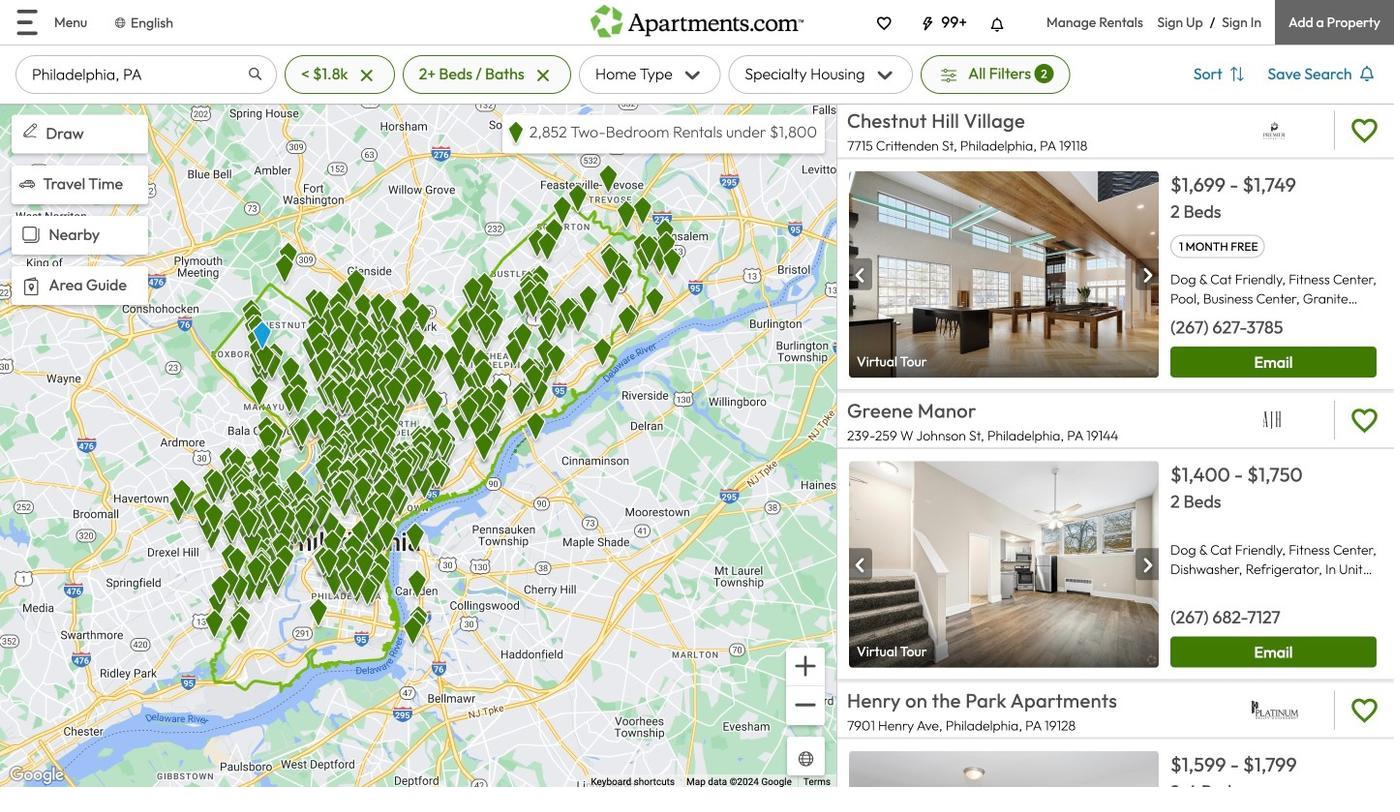 Task type: vqa. For each thing, say whether or not it's contained in the screenshot.
UP
no



Task type: locate. For each thing, give the bounding box(es) containing it.
margin image
[[17, 221, 45, 249]]

Location or Point of Interest text field
[[15, 55, 277, 94]]

placard image image
[[849, 259, 873, 291], [1136, 259, 1159, 291], [849, 550, 873, 582], [1136, 550, 1159, 582]]

margin image
[[19, 120, 41, 142], [19, 176, 35, 191], [17, 273, 45, 300]]

satellite view image
[[795, 748, 818, 770]]

google image
[[5, 763, 69, 788]]

building photo - chestnut hill village image
[[849, 171, 1159, 378]]

1 vertical spatial margin image
[[19, 176, 35, 191]]

map region
[[0, 103, 837, 788]]



Task type: describe. For each thing, give the bounding box(es) containing it.
2 vertical spatial margin image
[[17, 273, 45, 300]]

premier properties image
[[1230, 107, 1323, 154]]

apartments.com logo image
[[591, 0, 804, 37]]

0 vertical spatial margin image
[[19, 120, 41, 142]]

building photo - greene manor image
[[849, 461, 1159, 668]]

building photo - henry on the park apartments image
[[849, 751, 1159, 788]]



